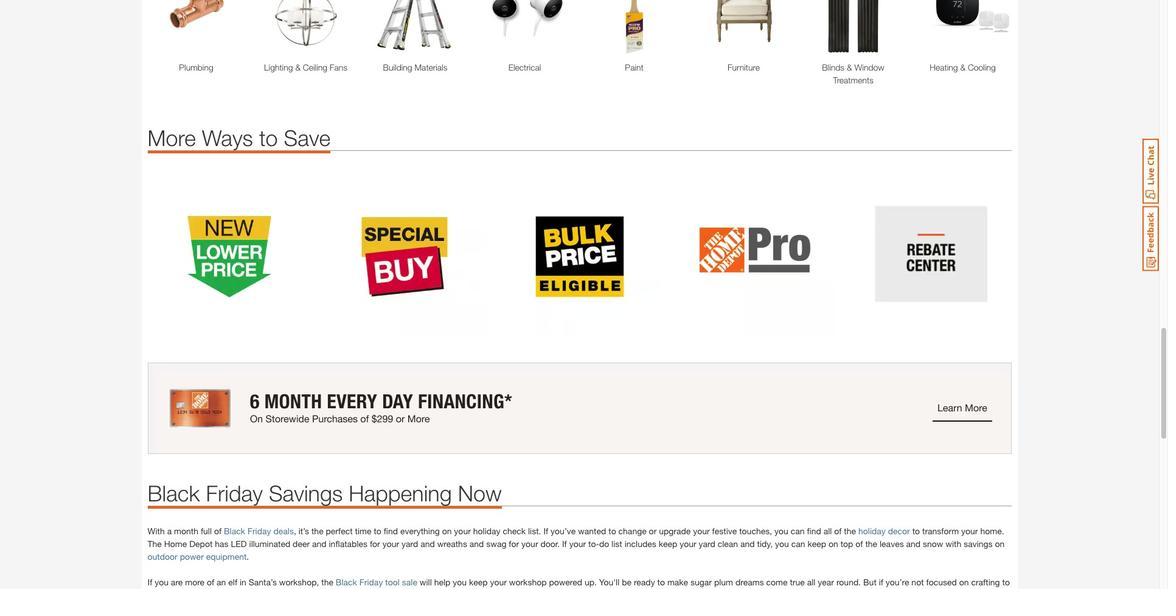 Task type: vqa. For each thing, say whether or not it's contained in the screenshot.
bottom If
yes



Task type: describe. For each thing, give the bounding box(es) containing it.
swag
[[487, 539, 507, 549]]

be
[[622, 577, 632, 587]]

you inside will help you keep your workshop powered up. you'll be ready to make sugar plum dreams come true all year round. but if you're not focused on crafting to
[[453, 577, 467, 587]]

has
[[215, 539, 229, 549]]

special buy image
[[323, 175, 486, 338]]

door.
[[541, 539, 560, 549]]

to right crafting
[[1003, 577, 1011, 587]]

festive
[[713, 526, 737, 536]]

paint link
[[586, 61, 683, 74]]

your left festive
[[694, 526, 710, 536]]

it's
[[299, 526, 309, 536]]

furniture link
[[696, 61, 793, 74]]

& for heating
[[961, 62, 966, 72]]

ceiling
[[303, 62, 328, 72]]

window
[[855, 62, 885, 72]]

are
[[171, 577, 183, 587]]

true
[[790, 577, 805, 587]]

workshop,
[[279, 577, 319, 587]]

2 vertical spatial friday
[[360, 577, 383, 587]]

to left save
[[259, 125, 278, 151]]

includes
[[625, 539, 657, 549]]

you inside to transform your home. the home depot has led illuminated deer and inflatables for your yard and wreaths and swag for your door. if your to-do list includes keep your yard clean and tidy, you can keep on top of the leaves and snow with savings on outdoor power equipment .
[[776, 539, 790, 549]]

2 horizontal spatial keep
[[808, 539, 827, 549]]

.
[[247, 551, 249, 562]]

your up savings
[[962, 526, 979, 536]]

with a month full of black friday deals , it's the perfect time to find everything on your holiday check list. if you've wanted to change or upgrade your festive touches, you can find all of the holiday decor
[[148, 526, 911, 536]]

santa's
[[249, 577, 277, 587]]

plumbing image
[[148, 0, 245, 55]]

touches,
[[740, 526, 773, 536]]

full
[[201, 526, 212, 536]]

6 month every day financing* on storewide purchases of $299 or more. learn more image
[[148, 363, 1012, 454]]

list
[[612, 539, 623, 549]]

outdoor
[[148, 551, 178, 562]]

with
[[946, 539, 962, 549]]

your up wreaths
[[454, 526, 471, 536]]

1 horizontal spatial all
[[824, 526, 832, 536]]

save
[[284, 125, 331, 151]]

black friday savings happening now
[[148, 480, 502, 506]]

building materials link
[[367, 61, 464, 74]]

to transform your home. the home depot has led illuminated deer and inflatables for your yard and wreaths and swag for your door. if your to-do list includes keep your yard clean and tidy, you can keep on top of the leaves and snow with savings on outdoor power equipment .
[[148, 526, 1005, 562]]

live chat image
[[1143, 139, 1160, 204]]

blinds & window treatments
[[823, 62, 885, 85]]

1 and from the left
[[312, 539, 327, 549]]

an
[[217, 577, 226, 587]]

0 vertical spatial can
[[791, 526, 805, 536]]

powered
[[549, 577, 583, 587]]

electrical
[[509, 62, 541, 72]]

if you are more of an elf in santa's workshop, the black friday tool sale
[[148, 577, 418, 587]]

tidy,
[[758, 539, 773, 549]]

of up top
[[835, 526, 842, 536]]

now
[[458, 480, 502, 506]]

up.
[[585, 577, 597, 587]]

your up 'tool'
[[383, 539, 399, 549]]

you're
[[886, 577, 910, 587]]

month
[[174, 526, 198, 536]]

to right "time"
[[374, 526, 382, 536]]

to-
[[589, 539, 600, 549]]

1 horizontal spatial black
[[224, 526, 245, 536]]

sale
[[402, 577, 418, 587]]

0 horizontal spatial black
[[148, 480, 200, 506]]

upgrade
[[659, 526, 691, 536]]

electrical savings image
[[476, 0, 574, 55]]

building
[[383, 62, 412, 72]]

treatments
[[834, 75, 874, 85]]

plumbing
[[179, 62, 214, 72]]

happening
[[349, 480, 452, 506]]

dreams
[[736, 577, 764, 587]]

& for lighting
[[295, 62, 301, 72]]

power
[[180, 551, 204, 562]]

perfect
[[326, 526, 353, 536]]

home
[[164, 539, 187, 549]]

sugar
[[691, 577, 712, 587]]

3 and from the left
[[470, 539, 484, 549]]

on down home. at the bottom of page
[[996, 539, 1005, 549]]

change
[[619, 526, 647, 536]]

your down upgrade
[[680, 539, 697, 549]]

your down 'with a month full of black friday deals , it's the perfect time to find everything on your holiday check list. if you've wanted to change or upgrade your festive touches, you can find all of the holiday decor'
[[522, 539, 538, 549]]

time
[[355, 526, 372, 536]]

,
[[294, 526, 296, 536]]

or
[[649, 526, 657, 536]]

top
[[841, 539, 854, 549]]

wreaths
[[437, 539, 467, 549]]

electrical link
[[476, 61, 574, 74]]

depot
[[189, 539, 213, 549]]

1 for from the left
[[370, 539, 380, 549]]

your inside will help you keep your workshop powered up. you'll be ready to make sugar plum dreams come true all year round. but if you're not focused on crafting to
[[490, 577, 507, 587]]

lighting
[[264, 62, 293, 72]]

1 horizontal spatial keep
[[659, 539, 678, 549]]

led
[[231, 539, 247, 549]]

blinds & window treatments link
[[805, 61, 903, 86]]

you left are
[[155, 577, 169, 587]]

do
[[600, 539, 610, 549]]

the
[[148, 539, 162, 549]]

plumbing link
[[148, 61, 245, 74]]

to up list
[[609, 526, 616, 536]]

plum
[[715, 577, 734, 587]]

1 yard from the left
[[402, 539, 418, 549]]



Task type: locate. For each thing, give the bounding box(es) containing it.
the down holiday decor "link"
[[866, 539, 878, 549]]

black up a
[[148, 480, 200, 506]]

find
[[384, 526, 398, 536], [808, 526, 822, 536]]

1 horizontal spatial for
[[509, 539, 519, 549]]

you right the tidy,
[[776, 539, 790, 549]]

outdoor power equipment link
[[148, 551, 247, 562]]

and
[[312, 539, 327, 549], [421, 539, 435, 549], [470, 539, 484, 549], [741, 539, 755, 549], [907, 539, 921, 549]]

yard left clean at bottom
[[699, 539, 716, 549]]

2 yard from the left
[[699, 539, 716, 549]]

keep right help
[[469, 577, 488, 587]]

if down you've
[[562, 539, 567, 549]]

the up top
[[845, 526, 857, 536]]

decor
[[889, 526, 911, 536]]

on up wreaths
[[442, 526, 452, 536]]

find up year
[[808, 526, 822, 536]]

keep inside will help you keep your workshop powered up. you'll be ready to make sugar plum dreams come true all year round. but if you're not focused on crafting to
[[469, 577, 488, 587]]

of right top
[[856, 539, 864, 549]]

1 horizontal spatial yard
[[699, 539, 716, 549]]

on left crafting
[[960, 577, 970, 587]]

on left top
[[829, 539, 839, 549]]

friday left 'tool'
[[360, 577, 383, 587]]

for
[[370, 539, 380, 549], [509, 539, 519, 549]]

will help you keep your workshop powered up. you'll be ready to make sugar plum dreams come true all year round. but if you're not focused on crafting to
[[148, 577, 1011, 589]]

0 horizontal spatial all
[[808, 577, 816, 587]]

more
[[148, 125, 196, 151]]

your
[[454, 526, 471, 536], [694, 526, 710, 536], [962, 526, 979, 536], [383, 539, 399, 549], [522, 539, 538, 549], [570, 539, 586, 549], [680, 539, 697, 549], [490, 577, 507, 587]]

1 vertical spatial can
[[792, 539, 806, 549]]

lighting & ceiling fans link
[[257, 61, 355, 74]]

year
[[818, 577, 835, 587]]

1 vertical spatial black
[[224, 526, 245, 536]]

home depot pro image
[[674, 175, 837, 338]]

paint savings image
[[586, 0, 683, 55]]

lighting & ceiling fans
[[264, 62, 348, 72]]

yard down "everything"
[[402, 539, 418, 549]]

snow
[[924, 539, 944, 549]]

blinds & window treatment savings image
[[805, 0, 903, 55]]

to
[[259, 125, 278, 151], [374, 526, 382, 536], [609, 526, 616, 536], [913, 526, 921, 536], [658, 577, 665, 587], [1003, 577, 1011, 587]]

to right "decor"
[[913, 526, 921, 536]]

black
[[148, 480, 200, 506], [224, 526, 245, 536], [336, 577, 357, 587]]

rebate center image
[[849, 175, 1012, 338]]

building material savings image
[[367, 0, 464, 55]]

black up led
[[224, 526, 245, 536]]

materials
[[415, 62, 448, 72]]

1 horizontal spatial &
[[847, 62, 853, 72]]

lighting image
[[257, 0, 355, 55]]

& inside blinds & window treatments
[[847, 62, 853, 72]]

holiday up swag
[[473, 526, 501, 536]]

savings
[[269, 480, 343, 506]]

fans
[[330, 62, 348, 72]]

& left cooling
[[961, 62, 966, 72]]

heating & cooling
[[930, 62, 996, 72]]

feedback link image
[[1143, 206, 1160, 272]]

black friday tool sale link
[[336, 577, 418, 587]]

0 horizontal spatial for
[[370, 539, 380, 549]]

and left swag
[[470, 539, 484, 549]]

2 horizontal spatial if
[[562, 539, 567, 549]]

if left are
[[148, 577, 152, 587]]

0 horizontal spatial if
[[148, 577, 152, 587]]

can right the tidy,
[[792, 539, 806, 549]]

and down touches,
[[741, 539, 755, 549]]

equipment
[[206, 551, 247, 562]]

2 vertical spatial if
[[148, 577, 152, 587]]

of right full
[[214, 526, 222, 536]]

2 and from the left
[[421, 539, 435, 549]]

you right touches,
[[775, 526, 789, 536]]

black down inflatables
[[336, 577, 357, 587]]

for down "time"
[[370, 539, 380, 549]]

tool
[[386, 577, 400, 587]]

heating
[[930, 62, 959, 72]]

& up treatments
[[847, 62, 853, 72]]

0 vertical spatial black
[[148, 480, 200, 506]]

all up year
[[824, 526, 832, 536]]

if
[[880, 577, 884, 587]]

you'll
[[600, 577, 620, 587]]

paint
[[625, 62, 644, 72]]

friday
[[206, 480, 263, 506], [248, 526, 271, 536], [360, 577, 383, 587]]

make
[[668, 577, 689, 587]]

can inside to transform your home. the home depot has led illuminated deer and inflatables for your yard and wreaths and swag for your door. if your to-do list includes keep your yard clean and tidy, you can keep on top of the leaves and snow with savings on outdoor power equipment .
[[792, 539, 806, 549]]

deer
[[293, 539, 310, 549]]

1 vertical spatial if
[[562, 539, 567, 549]]

if
[[544, 526, 549, 536], [562, 539, 567, 549], [148, 577, 152, 587]]

1 vertical spatial friday
[[248, 526, 271, 536]]

all inside will help you keep your workshop powered up. you'll be ready to make sugar plum dreams come true all year round. but if you're not focused on crafting to
[[808, 577, 816, 587]]

cooling
[[969, 62, 996, 72]]

1 horizontal spatial find
[[808, 526, 822, 536]]

furniture
[[728, 62, 760, 72]]

0 horizontal spatial keep
[[469, 577, 488, 587]]

a
[[167, 526, 172, 536]]

ready
[[634, 577, 655, 587]]

your left the to-
[[570, 539, 586, 549]]

you right help
[[453, 577, 467, 587]]

the
[[312, 526, 324, 536], [845, 526, 857, 536], [866, 539, 878, 549], [322, 577, 334, 587]]

3 & from the left
[[961, 62, 966, 72]]

wanted
[[578, 526, 607, 536]]

find right "time"
[[384, 526, 398, 536]]

and down "decor"
[[907, 539, 921, 549]]

your left workshop
[[490, 577, 507, 587]]

2 vertical spatial black
[[336, 577, 357, 587]]

of inside to transform your home. the home depot has led illuminated deer and inflatables for your yard and wreaths and swag for your door. if your to-do list includes keep your yard clean and tidy, you can keep on top of the leaves and snow with savings on outdoor power equipment .
[[856, 539, 864, 549]]

crafting
[[972, 577, 1001, 587]]

savings
[[964, 539, 993, 549]]

2 horizontal spatial black
[[336, 577, 357, 587]]

0 vertical spatial all
[[824, 526, 832, 536]]

will
[[420, 577, 432, 587]]

1 horizontal spatial holiday
[[859, 526, 886, 536]]

1 vertical spatial all
[[808, 577, 816, 587]]

2 holiday from the left
[[859, 526, 886, 536]]

the right it's
[[312, 526, 324, 536]]

and down "everything"
[[421, 539, 435, 549]]

and right 'deer'
[[312, 539, 327, 549]]

round.
[[837, 577, 862, 587]]

ways
[[202, 125, 253, 151]]

2 & from the left
[[847, 62, 853, 72]]

on
[[442, 526, 452, 536], [829, 539, 839, 549], [996, 539, 1005, 549], [960, 577, 970, 587]]

2 find from the left
[[808, 526, 822, 536]]

clean
[[718, 539, 739, 549]]

holiday up the leaves
[[859, 526, 886, 536]]

black friday deals link
[[224, 526, 294, 536]]

friday up the illuminated
[[248, 526, 271, 536]]

more
[[185, 577, 205, 587]]

on inside will help you keep your workshop powered up. you'll be ready to make sugar plum dreams come true all year round. but if you're not focused on crafting to
[[960, 577, 970, 587]]

for down check
[[509, 539, 519, 549]]

furniture savings image
[[696, 0, 793, 55]]

the inside to transform your home. the home depot has led illuminated deer and inflatables for your yard and wreaths and swag for your door. if your to-do list includes keep your yard clean and tidy, you can keep on top of the leaves and snow with savings on outdoor power equipment .
[[866, 539, 878, 549]]

keep
[[659, 539, 678, 549], [808, 539, 827, 549], [469, 577, 488, 587]]

more ways to save
[[148, 125, 331, 151]]

inflatables
[[329, 539, 368, 549]]

new lower price image
[[148, 175, 311, 338]]

of left 'an'
[[207, 577, 214, 587]]

0 horizontal spatial holiday
[[473, 526, 501, 536]]

& for blinds
[[847, 62, 853, 72]]

to inside to transform your home. the home depot has led illuminated deer and inflatables for your yard and wreaths and swag for your door. if your to-do list includes keep your yard clean and tidy, you can keep on top of the leaves and snow with savings on outdoor power equipment .
[[913, 526, 921, 536]]

0 horizontal spatial find
[[384, 526, 398, 536]]

2 horizontal spatial &
[[961, 62, 966, 72]]

1 find from the left
[[384, 526, 398, 536]]

2 for from the left
[[509, 539, 519, 549]]

5 and from the left
[[907, 539, 921, 549]]

1 horizontal spatial if
[[544, 526, 549, 536]]

list.
[[528, 526, 542, 536]]

all right true
[[808, 577, 816, 587]]

1 & from the left
[[295, 62, 301, 72]]

everything
[[401, 526, 440, 536]]

deals
[[274, 526, 294, 536]]

check
[[503, 526, 526, 536]]

& left ceiling
[[295, 62, 301, 72]]

but
[[864, 577, 877, 587]]

holiday decor link
[[859, 526, 911, 536]]

of
[[214, 526, 222, 536], [835, 526, 842, 536], [856, 539, 864, 549], [207, 577, 214, 587]]

1 holiday from the left
[[473, 526, 501, 536]]

the right workshop,
[[322, 577, 334, 587]]

4 and from the left
[[741, 539, 755, 549]]

keep down upgrade
[[659, 539, 678, 549]]

0 vertical spatial if
[[544, 526, 549, 536]]

0 vertical spatial friday
[[206, 480, 263, 506]]

come
[[767, 577, 788, 587]]

if right list.
[[544, 526, 549, 536]]

to left make
[[658, 577, 665, 587]]

friday up black friday deals link
[[206, 480, 263, 506]]

with
[[148, 526, 165, 536]]

focused
[[927, 577, 957, 587]]

bulk price image
[[498, 175, 661, 338]]

heating & cooling savings image
[[915, 0, 1012, 55]]

if inside to transform your home. the home depot has led illuminated deer and inflatables for your yard and wreaths and swag for your door. if your to-do list includes keep your yard clean and tidy, you can keep on top of the leaves and snow with savings on outdoor power equipment .
[[562, 539, 567, 549]]

leaves
[[880, 539, 904, 549]]

in
[[240, 577, 246, 587]]

keep left top
[[808, 539, 827, 549]]

illuminated
[[249, 539, 291, 549]]

help
[[434, 577, 451, 587]]

0 horizontal spatial yard
[[402, 539, 418, 549]]

0 horizontal spatial &
[[295, 62, 301, 72]]

holiday
[[473, 526, 501, 536], [859, 526, 886, 536]]

can right touches,
[[791, 526, 805, 536]]

workshop
[[509, 577, 547, 587]]

not
[[912, 577, 925, 587]]



